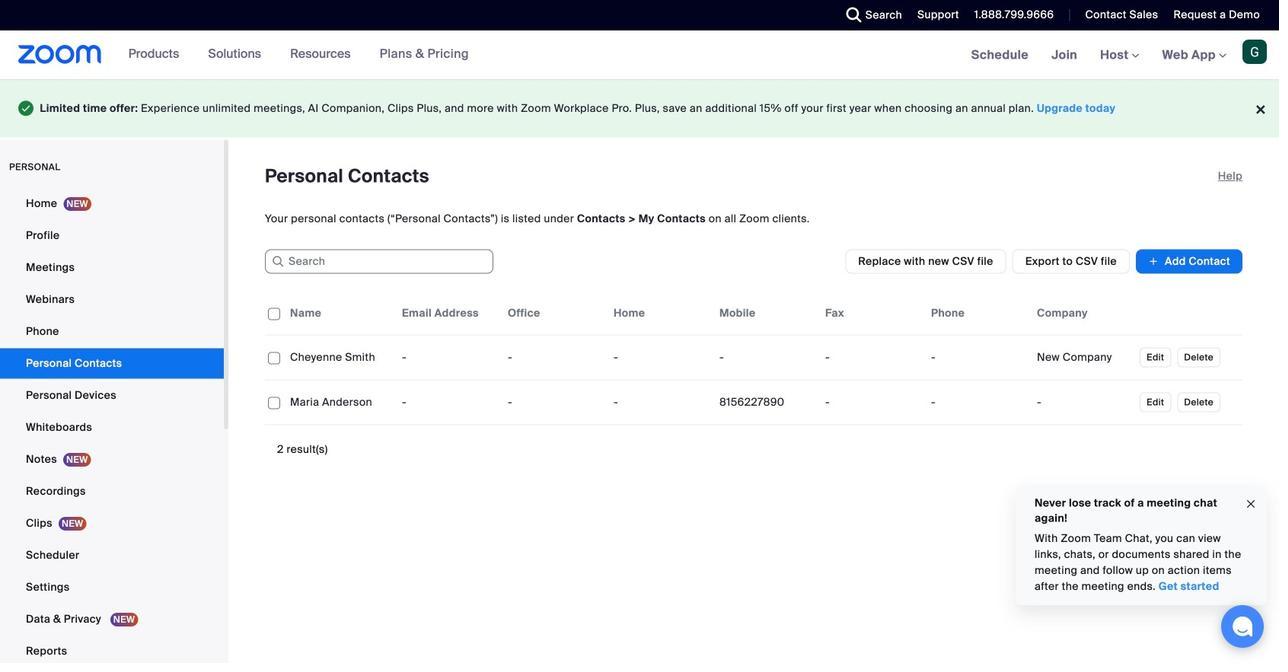Task type: vqa. For each thing, say whether or not it's contained in the screenshot.
right icon in the "Room Management" menu item
no



Task type: describe. For each thing, give the bounding box(es) containing it.
personal menu menu
[[0, 189, 224, 664]]

type image
[[18, 98, 34, 119]]

meetings navigation
[[960, 30, 1280, 80]]



Task type: locate. For each thing, give the bounding box(es) containing it.
zoom logo image
[[18, 45, 102, 64]]

footer
[[0, 79, 1280, 138]]

profile picture image
[[1243, 40, 1268, 64]]

application
[[265, 292, 1243, 426]]

close image
[[1246, 496, 1258, 513]]

product information navigation
[[102, 30, 481, 79]]

cell
[[820, 342, 926, 373], [926, 342, 1032, 373], [1032, 342, 1137, 373], [820, 387, 926, 418], [926, 387, 1032, 418], [1032, 387, 1137, 418]]

Search Contacts Input text field
[[265, 250, 494, 274]]

open chat image
[[1233, 616, 1254, 638]]

banner
[[0, 30, 1280, 80]]

add image
[[1149, 254, 1160, 269]]



